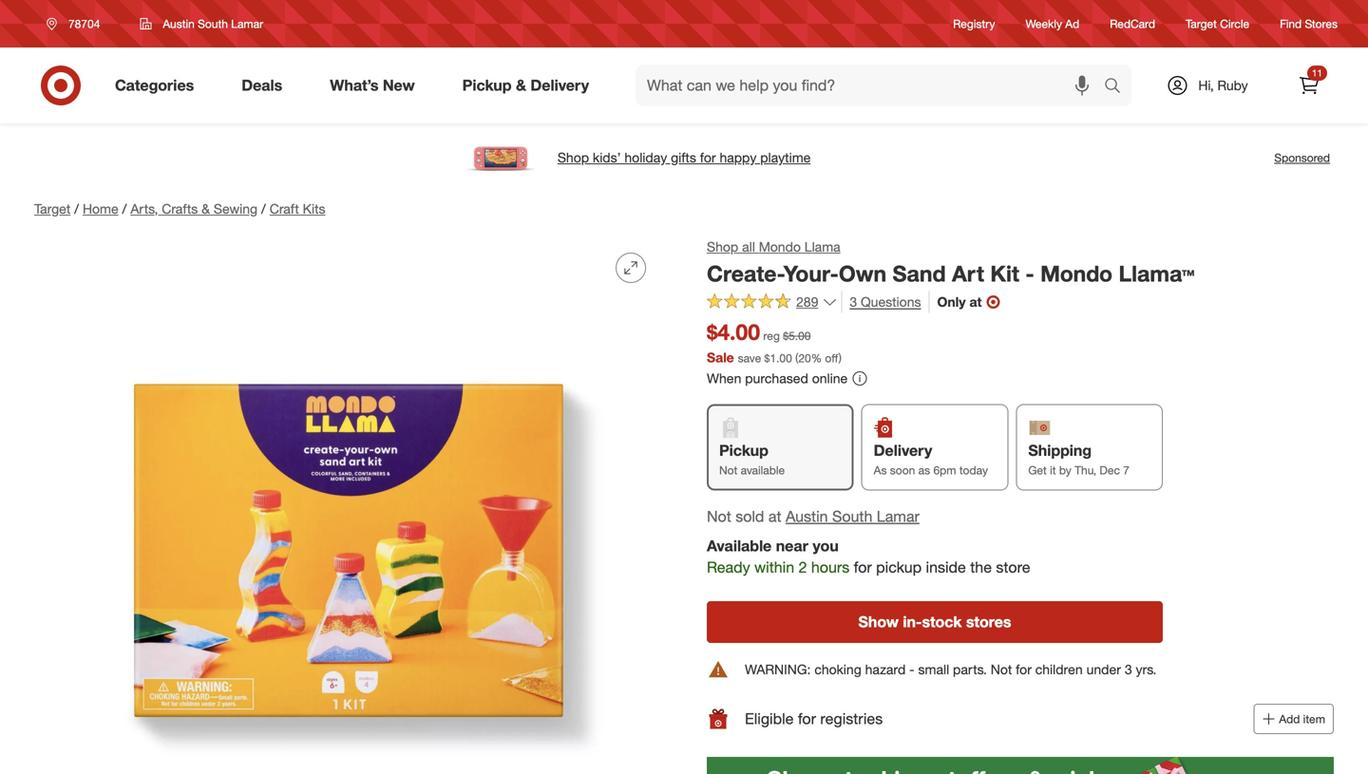 Task type: vqa. For each thing, say whether or not it's contained in the screenshot.
Ready
yes



Task type: locate. For each thing, give the bounding box(es) containing it.
1 horizontal spatial /
[[122, 200, 127, 217]]

hi,
[[1199, 77, 1214, 94]]

0 horizontal spatial &
[[202, 200, 210, 217]]

/
[[74, 200, 79, 217], [122, 200, 127, 217], [261, 200, 266, 217]]

near
[[776, 537, 809, 555]]

1 / from the left
[[74, 200, 79, 217]]

for right hours
[[854, 558, 872, 577]]

1 vertical spatial target
[[34, 200, 71, 217]]

1 horizontal spatial pickup
[[719, 441, 769, 460]]

create-your-own sand art kit - mondo llama&#8482;, 1 of 11 image
[[34, 238, 661, 774]]

own
[[839, 260, 887, 287]]

for
[[854, 558, 872, 577], [1016, 661, 1032, 678], [798, 710, 816, 728]]

- right kit at right
[[1026, 260, 1035, 287]]

search button
[[1096, 65, 1141, 110]]

0 vertical spatial delivery
[[531, 76, 589, 95]]

not right parts.
[[991, 661, 1012, 678]]

3 / from the left
[[261, 200, 266, 217]]

warning: choking hazard - small parts. not for children under 3 yrs.
[[745, 661, 1157, 678]]

0 vertical spatial for
[[854, 558, 872, 577]]

-
[[1026, 260, 1035, 287], [910, 661, 915, 678]]

mondo
[[759, 238, 801, 255], [1041, 260, 1113, 287]]

target left home link
[[34, 200, 71, 217]]

1 horizontal spatial delivery
[[874, 441, 932, 460]]

mondo right 'all'
[[759, 238, 801, 255]]

at right the sold
[[769, 507, 782, 526]]

0 vertical spatial austin
[[163, 17, 195, 31]]

target left circle
[[1186, 17, 1217, 31]]

south up you
[[832, 507, 873, 526]]

registries
[[820, 710, 883, 728]]

delivery
[[531, 76, 589, 95], [874, 441, 932, 460]]

1 vertical spatial -
[[910, 661, 915, 678]]

mondo right kit at right
[[1041, 260, 1113, 287]]

0 vertical spatial lamar
[[231, 17, 263, 31]]

0 horizontal spatial austin
[[163, 17, 195, 31]]

art
[[952, 260, 984, 287]]

lamar up the deals
[[231, 17, 263, 31]]

not left available
[[719, 463, 738, 477]]

$4.00 reg $5.00 sale save $ 1.00 ( 20 % off )
[[707, 319, 842, 366]]

- left small
[[910, 661, 915, 678]]

austin south lamar button
[[128, 7, 276, 41]]

austin up categories link
[[163, 17, 195, 31]]

1 vertical spatial for
[[1016, 661, 1032, 678]]

pickup
[[462, 76, 512, 95], [719, 441, 769, 460]]

0 vertical spatial pickup
[[462, 76, 512, 95]]

1 vertical spatial south
[[832, 507, 873, 526]]

delivery as soon as 6pm today
[[874, 441, 988, 477]]

What can we help you find? suggestions appear below search field
[[636, 65, 1109, 106]]

0 horizontal spatial at
[[769, 507, 782, 526]]

it
[[1050, 463, 1056, 477]]

kit
[[990, 260, 1020, 287]]

advertisement region
[[19, 135, 1349, 181], [707, 757, 1334, 774]]

target circle
[[1186, 17, 1250, 31]]

0 vertical spatial 3
[[850, 294, 857, 310]]

south up deals link
[[198, 17, 228, 31]]

lamar inside dropdown button
[[231, 17, 263, 31]]

your-
[[784, 260, 839, 287]]

0 vertical spatial not
[[719, 463, 738, 477]]

lamar down soon
[[877, 507, 920, 526]]

11 link
[[1289, 65, 1330, 106]]

1 vertical spatial not
[[707, 507, 731, 526]]

search
[[1096, 78, 1141, 97]]

/ left arts,
[[122, 200, 127, 217]]

%
[[811, 351, 822, 365]]

llama™
[[1119, 260, 1195, 287]]

not
[[719, 463, 738, 477], [707, 507, 731, 526], [991, 661, 1012, 678]]

0 horizontal spatial south
[[198, 17, 228, 31]]

1 horizontal spatial mondo
[[1041, 260, 1113, 287]]

/ left home
[[74, 200, 79, 217]]

1 horizontal spatial for
[[854, 558, 872, 577]]

not sold at austin south lamar
[[707, 507, 920, 526]]

0 vertical spatial &
[[516, 76, 526, 95]]

3 down own
[[850, 294, 857, 310]]

0 vertical spatial mondo
[[759, 238, 801, 255]]

choking
[[815, 661, 862, 678]]

1 horizontal spatial &
[[516, 76, 526, 95]]

find
[[1280, 17, 1302, 31]]

3
[[850, 294, 857, 310], [1125, 661, 1132, 678]]

1 horizontal spatial at
[[970, 294, 982, 310]]

show in-stock stores
[[859, 613, 1011, 631]]

for right eligible
[[798, 710, 816, 728]]

- inside shop all mondo llama create-your-own sand art kit - mondo llama™
[[1026, 260, 1035, 287]]

categories
[[115, 76, 194, 95]]

add item
[[1279, 712, 1326, 726]]

0 horizontal spatial target
[[34, 200, 71, 217]]

redcard
[[1110, 17, 1156, 31]]

at right the only
[[970, 294, 982, 310]]

when purchased online
[[707, 370, 848, 387]]

not left the sold
[[707, 507, 731, 526]]

1.00
[[770, 351, 792, 365]]

2 horizontal spatial for
[[1016, 661, 1032, 678]]

)
[[839, 351, 842, 365]]

add
[[1279, 712, 1300, 726]]

1 vertical spatial delivery
[[874, 441, 932, 460]]

shipping get it by thu, dec 7
[[1028, 441, 1130, 477]]

0 horizontal spatial pickup
[[462, 76, 512, 95]]

0 vertical spatial -
[[1026, 260, 1035, 287]]

today
[[960, 463, 988, 477]]

austin up near
[[786, 507, 828, 526]]

only
[[937, 294, 966, 310]]

deals link
[[225, 65, 306, 106]]

lamar
[[231, 17, 263, 31], [877, 507, 920, 526]]

1 horizontal spatial -
[[1026, 260, 1035, 287]]

south
[[198, 17, 228, 31], [832, 507, 873, 526]]

stock
[[922, 613, 962, 631]]

pickup up available
[[719, 441, 769, 460]]

for left children
[[1016, 661, 1032, 678]]

0 horizontal spatial for
[[798, 710, 816, 728]]

3 left yrs. on the right of the page
[[1125, 661, 1132, 678]]

arts, crafts & sewing link
[[130, 200, 258, 217]]

registry
[[953, 17, 995, 31]]

1 horizontal spatial 3
[[1125, 661, 1132, 678]]

&
[[516, 76, 526, 95], [202, 200, 210, 217]]

/ left the craft
[[261, 200, 266, 217]]

austin
[[163, 17, 195, 31], [786, 507, 828, 526]]

289 link
[[707, 291, 837, 315]]

available
[[741, 463, 785, 477]]

stores
[[1305, 17, 1338, 31]]

1 vertical spatial pickup
[[719, 441, 769, 460]]

austin south lamar
[[163, 17, 263, 31]]

78704
[[68, 17, 100, 31]]

delivery inside "delivery as soon as 6pm today"
[[874, 441, 932, 460]]

reg
[[763, 329, 780, 343]]

pickup for &
[[462, 76, 512, 95]]

online
[[812, 370, 848, 387]]

0 horizontal spatial lamar
[[231, 17, 263, 31]]

craft kits link
[[270, 200, 325, 217]]

1 horizontal spatial target
[[1186, 17, 1217, 31]]

pickup inside the "pickup not available"
[[719, 441, 769, 460]]

(
[[795, 351, 799, 365]]

pickup right new on the left of page
[[462, 76, 512, 95]]

1 horizontal spatial austin
[[786, 507, 828, 526]]

0 vertical spatial target
[[1186, 17, 1217, 31]]

2 horizontal spatial /
[[261, 200, 266, 217]]

home
[[83, 200, 118, 217]]

1 vertical spatial mondo
[[1041, 260, 1113, 287]]

only at
[[937, 294, 982, 310]]

0 horizontal spatial /
[[74, 200, 79, 217]]

hazard
[[865, 661, 906, 678]]

1 horizontal spatial lamar
[[877, 507, 920, 526]]

target circle link
[[1186, 16, 1250, 32]]

0 vertical spatial south
[[198, 17, 228, 31]]

home link
[[83, 200, 118, 217]]

for inside available near you ready within 2 hours for pickup inside the store
[[854, 558, 872, 577]]

weekly ad link
[[1026, 16, 1080, 32]]

show
[[859, 613, 899, 631]]

target for target / home / arts, crafts & sewing / craft kits
[[34, 200, 71, 217]]



Task type: describe. For each thing, give the bounding box(es) containing it.
austin south lamar button
[[786, 506, 920, 528]]

questions
[[861, 294, 921, 310]]

weekly ad
[[1026, 17, 1080, 31]]

7
[[1123, 463, 1130, 477]]

all
[[742, 238, 755, 255]]

store
[[996, 558, 1031, 577]]

pickup & delivery
[[462, 76, 589, 95]]

hours
[[811, 558, 850, 577]]

dec
[[1100, 463, 1120, 477]]

0 vertical spatial at
[[970, 294, 982, 310]]

1 vertical spatial &
[[202, 200, 210, 217]]

circle
[[1220, 17, 1250, 31]]

not inside the "pickup not available"
[[719, 463, 738, 477]]

2
[[799, 558, 807, 577]]

pickup not available
[[719, 441, 785, 477]]

eligible for registries
[[745, 710, 883, 728]]

what's new
[[330, 76, 415, 95]]

1 vertical spatial 3
[[1125, 661, 1132, 678]]

1 horizontal spatial south
[[832, 507, 873, 526]]

ready
[[707, 558, 750, 577]]

target / home / arts, crafts & sewing / craft kits
[[34, 200, 325, 217]]

1 vertical spatial lamar
[[877, 507, 920, 526]]

craft
[[270, 200, 299, 217]]

target for target circle
[[1186, 17, 1217, 31]]

within
[[755, 558, 794, 577]]

arts,
[[130, 200, 158, 217]]

the
[[970, 558, 992, 577]]

as
[[874, 463, 887, 477]]

off
[[825, 351, 839, 365]]

save
[[738, 351, 761, 365]]

1 vertical spatial advertisement region
[[707, 757, 1334, 774]]

available near you ready within 2 hours for pickup inside the store
[[707, 537, 1031, 577]]

$4.00
[[707, 319, 760, 345]]

pickup for not
[[719, 441, 769, 460]]

crafts
[[162, 200, 198, 217]]

redcard link
[[1110, 16, 1156, 32]]

0 horizontal spatial mondo
[[759, 238, 801, 255]]

deals
[[242, 76, 282, 95]]

target link
[[34, 200, 71, 217]]

llama
[[805, 238, 841, 255]]

for for children
[[1016, 661, 1032, 678]]

ruby
[[1218, 77, 1248, 94]]

0 horizontal spatial delivery
[[531, 76, 589, 95]]

available
[[707, 537, 772, 555]]

11
[[1312, 67, 1323, 79]]

2 vertical spatial not
[[991, 661, 1012, 678]]

when
[[707, 370, 742, 387]]

item
[[1303, 712, 1326, 726]]

kits
[[303, 200, 325, 217]]

hi, ruby
[[1199, 77, 1248, 94]]

as
[[919, 463, 930, 477]]

new
[[383, 76, 415, 95]]

sale
[[707, 349, 734, 366]]

add item button
[[1254, 704, 1334, 735]]

shipping
[[1028, 441, 1092, 460]]

sold
[[736, 507, 764, 526]]

ad
[[1065, 17, 1080, 31]]

registry link
[[953, 16, 995, 32]]

shop
[[707, 238, 739, 255]]

weekly
[[1026, 17, 1062, 31]]

sewing
[[214, 200, 258, 217]]

in-
[[903, 613, 922, 631]]

get
[[1028, 463, 1047, 477]]

289
[[796, 294, 818, 310]]

2 / from the left
[[122, 200, 127, 217]]

0 vertical spatial advertisement region
[[19, 135, 1349, 181]]

categories link
[[99, 65, 218, 106]]

3 questions
[[850, 294, 921, 310]]

find stores
[[1280, 17, 1338, 31]]

sand
[[893, 260, 946, 287]]

2 vertical spatial for
[[798, 710, 816, 728]]

20
[[799, 351, 811, 365]]

for for pickup
[[854, 558, 872, 577]]

shop all mondo llama create-your-own sand art kit - mondo llama™
[[707, 238, 1195, 287]]

what's
[[330, 76, 379, 95]]

0 horizontal spatial -
[[910, 661, 915, 678]]

you
[[813, 537, 839, 555]]

thu,
[[1075, 463, 1097, 477]]

1 vertical spatial at
[[769, 507, 782, 526]]

soon
[[890, 463, 915, 477]]

$
[[764, 351, 770, 365]]

south inside dropdown button
[[198, 17, 228, 31]]

0 horizontal spatial 3
[[850, 294, 857, 310]]

eligible
[[745, 710, 794, 728]]

austin inside dropdown button
[[163, 17, 195, 31]]

6pm
[[934, 463, 956, 477]]

purchased
[[745, 370, 808, 387]]

show in-stock stores button
[[707, 601, 1163, 643]]

create-
[[707, 260, 784, 287]]

1 vertical spatial austin
[[786, 507, 828, 526]]

warning:
[[745, 661, 811, 678]]



